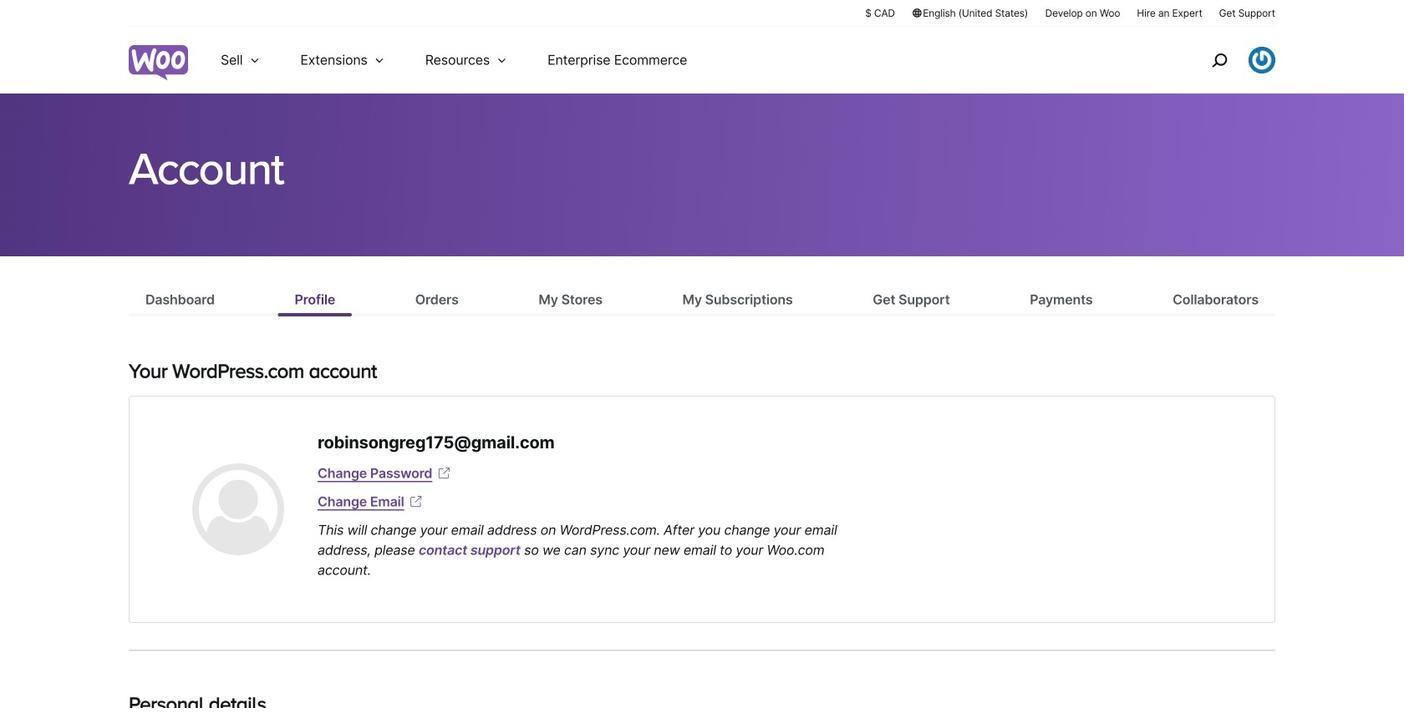 Task type: locate. For each thing, give the bounding box(es) containing it.
external link image
[[408, 494, 424, 511]]

external link image
[[436, 466, 453, 482]]

open account menu image
[[1249, 47, 1276, 74]]

gravatar image image
[[192, 464, 284, 556]]



Task type: describe. For each thing, give the bounding box(es) containing it.
service navigation menu element
[[1176, 33, 1276, 87]]

search image
[[1206, 47, 1233, 74]]



Task type: vqa. For each thing, say whether or not it's contained in the screenshot.
Gravatar image
yes



